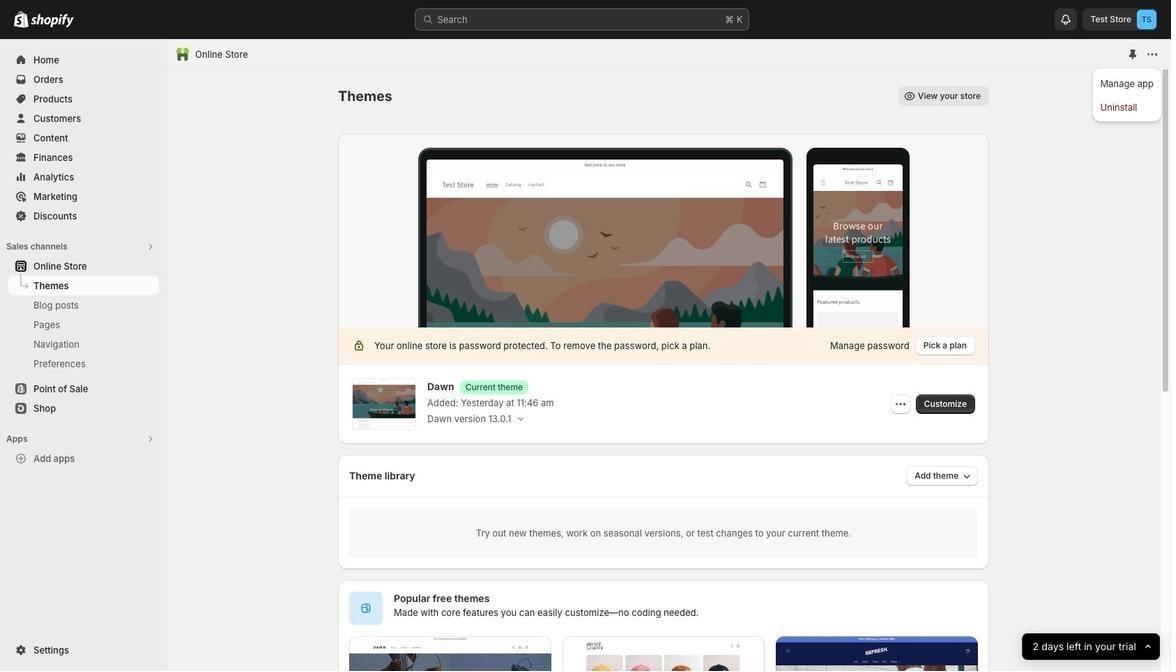 Task type: locate. For each thing, give the bounding box(es) containing it.
shopify image
[[14, 11, 29, 28], [31, 14, 74, 28]]

online store image
[[176, 47, 190, 61]]



Task type: describe. For each thing, give the bounding box(es) containing it.
test store image
[[1137, 10, 1156, 29]]

0 horizontal spatial shopify image
[[14, 11, 29, 28]]

1 horizontal spatial shopify image
[[31, 14, 74, 28]]



Task type: vqa. For each thing, say whether or not it's contained in the screenshot.
test store image
yes



